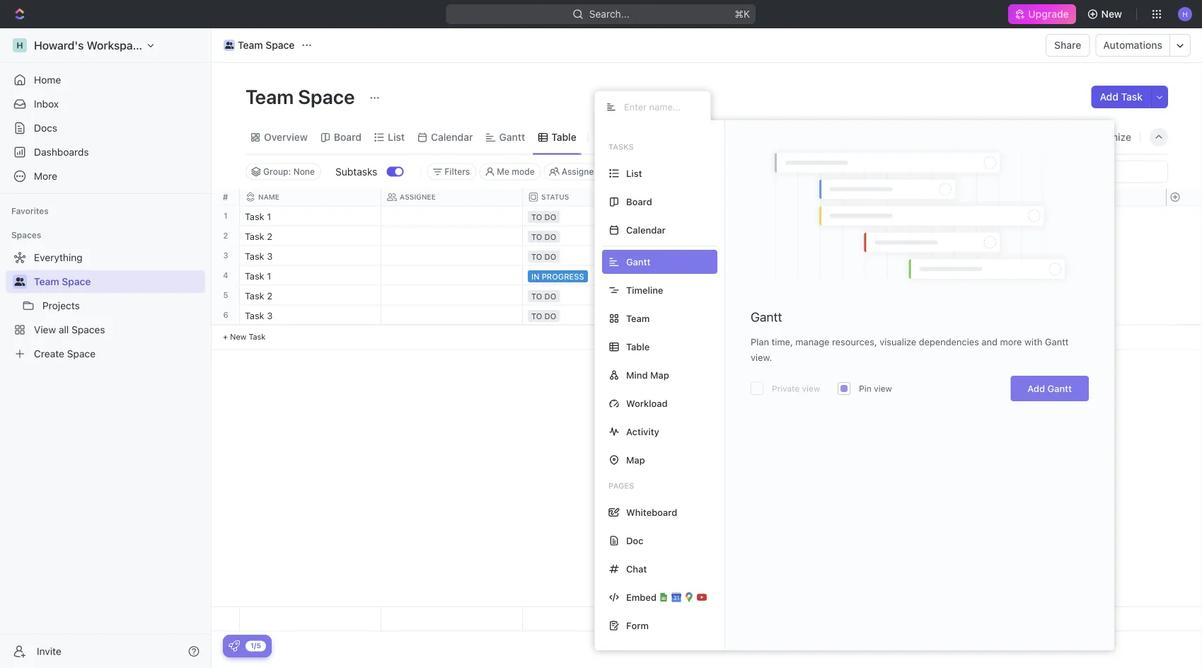 Task type: describe. For each thing, give the bounding box(es) containing it.
time,
[[772, 337, 793, 347]]

press space to select this row. row containing 2
[[212, 226, 240, 246]]

assignees button
[[544, 163, 610, 180]]

row group containing ‎task 1
[[240, 206, 948, 350]]

set priority image for task 3
[[804, 247, 826, 268]]

visualize
[[880, 337, 917, 347]]

to do cell for set priority image
[[523, 226, 665, 245]]

row group containing 1 2 3 4 5 6
[[212, 206, 240, 350]]

team space inside tree
[[34, 276, 91, 287]]

user group image
[[225, 42, 234, 49]]

add task button
[[1092, 86, 1152, 108]]

set priority element for ‎task 1
[[804, 207, 826, 228]]

to for set priority element for ‎task 2
[[532, 232, 543, 241]]

0 vertical spatial map
[[651, 370, 670, 381]]

1 horizontal spatial board
[[627, 196, 653, 207]]

1/5
[[251, 642, 261, 650]]

#
[[223, 192, 228, 202]]

3 inside 1 2 3 4 5 6
[[223, 251, 228, 260]]

customize
[[1082, 131, 1132, 143]]

1 2 3 4 5 6
[[223, 211, 228, 320]]

set priority image
[[804, 227, 826, 248]]

‎task 2
[[245, 231, 273, 241]]

1 horizontal spatial space
[[266, 39, 295, 51]]

press space to select this row. row containing ‎task 1
[[240, 206, 948, 228]]

1 for ‎task 1
[[267, 211, 271, 222]]

do for set priority element corresponding to task 3
[[545, 252, 557, 261]]

0 vertical spatial team space link
[[220, 37, 298, 54]]

spaces
[[11, 230, 41, 240]]

press space to select this row. row containing task 2
[[240, 286, 948, 306]]

1 for task 1
[[267, 270, 271, 281]]

set priority element for task 3
[[804, 247, 826, 268]]

home link
[[6, 69, 205, 91]]

‎task 1
[[245, 211, 271, 222]]

add for add task
[[1101, 91, 1119, 103]]

share
[[1055, 39, 1082, 51]]

⌘k
[[735, 8, 751, 20]]

task 1
[[245, 270, 271, 281]]

automations button
[[1097, 35, 1170, 56]]

user group image
[[15, 278, 25, 286]]

assignees
[[562, 167, 604, 177]]

5 to do cell from the top
[[523, 306, 665, 325]]

dashboards link
[[6, 141, 205, 164]]

press space to select this row. row containing 4
[[212, 266, 240, 286]]

doc
[[627, 536, 644, 546]]

list link
[[385, 127, 405, 147]]

add task
[[1101, 91, 1143, 103]]

in progress cell
[[523, 266, 665, 285]]

progress
[[542, 272, 585, 281]]

task 2
[[245, 290, 273, 301]]

more
[[1001, 337, 1023, 347]]

1 horizontal spatial table
[[627, 342, 650, 352]]

mind map
[[627, 370, 670, 381]]

1 vertical spatial team space
[[246, 85, 359, 108]]

0 vertical spatial team space
[[238, 39, 295, 51]]

private view
[[772, 384, 821, 394]]

pin view
[[860, 384, 893, 394]]

activity
[[627, 427, 660, 437]]

2 horizontal spatial space
[[298, 85, 355, 108]]

5 to from the top
[[532, 312, 543, 321]]

table link
[[549, 127, 577, 147]]

set priority element for task 1
[[804, 267, 826, 288]]

view button
[[595, 127, 641, 147]]

closed
[[656, 167, 683, 177]]

share button
[[1047, 34, 1091, 57]]

team down timeline
[[627, 313, 650, 324]]

5 to do from the top
[[532, 312, 557, 321]]

onboarding checklist button element
[[229, 641, 240, 652]]

with
[[1025, 337, 1043, 347]]

onboarding checklist button image
[[229, 641, 240, 652]]

calendar link
[[428, 127, 473, 147]]

add for add gantt
[[1028, 383, 1046, 394]]

home
[[34, 74, 61, 86]]

embed
[[627, 592, 657, 603]]

plan
[[751, 337, 770, 347]]

chat
[[627, 564, 647, 575]]

search...
[[590, 8, 630, 20]]

press space to select this row. row containing 3
[[212, 246, 240, 266]]

4
[[223, 271, 228, 280]]

whiteboard
[[627, 507, 678, 518]]

2 task 3 from the top
[[245, 310, 273, 321]]

favorites
[[11, 206, 49, 216]]

set priority image for ‎task 1
[[804, 207, 826, 228]]



Task type: vqa. For each thing, say whether or not it's contained in the screenshot.


Task type: locate. For each thing, give the bounding box(es) containing it.
resources,
[[833, 337, 878, 347]]

space up board link
[[298, 85, 355, 108]]

3 down ‎task 2
[[267, 251, 273, 261]]

space right user group image
[[62, 276, 91, 287]]

manage
[[796, 337, 830, 347]]

dependencies
[[919, 337, 980, 347]]

pin
[[860, 384, 872, 394]]

2 to do from the top
[[532, 232, 557, 241]]

4 to from the top
[[532, 292, 543, 301]]

tasks
[[609, 142, 634, 152]]

1 horizontal spatial team space link
[[220, 37, 298, 54]]

view right pin
[[874, 384, 893, 394]]

0 horizontal spatial map
[[627, 455, 646, 466]]

3 up the 4
[[223, 251, 228, 260]]

row group
[[212, 206, 240, 350], [240, 206, 948, 350], [1167, 206, 1202, 350], [1167, 607, 1202, 631]]

Search tasks... text field
[[1027, 161, 1168, 182]]

map
[[651, 370, 670, 381], [627, 455, 646, 466]]

board down show
[[627, 196, 653, 207]]

1 vertical spatial board
[[627, 196, 653, 207]]

1 to from the top
[[532, 212, 543, 222]]

‎task for ‎task 1
[[245, 211, 265, 222]]

0 vertical spatial table
[[552, 131, 577, 143]]

favorites button
[[6, 202, 54, 219]]

calendar down show
[[627, 225, 666, 235]]

view right private
[[803, 384, 821, 394]]

press space to select this row. row containing 5
[[212, 286, 240, 306]]

1 to do cell from the top
[[523, 206, 665, 226]]

overview link
[[261, 127, 308, 147]]

team space link inside tree
[[34, 270, 202, 293]]

press space to select this row. row containing ‎task 2
[[240, 226, 948, 248]]

board up subtasks
[[334, 131, 362, 143]]

new inside 'button'
[[1102, 8, 1123, 20]]

Enter name... field
[[623, 101, 700, 113]]

invite
[[37, 646, 61, 657]]

view
[[803, 384, 821, 394], [874, 384, 893, 394]]

form
[[627, 621, 649, 631]]

2
[[267, 231, 273, 241], [223, 231, 228, 240], [267, 290, 273, 301]]

plan time, manage resources, visualize dependencies and more with gantt view.
[[751, 337, 1069, 363]]

view button
[[595, 121, 641, 154]]

automations
[[1104, 39, 1163, 51]]

1 vertical spatial space
[[298, 85, 355, 108]]

1 vertical spatial ‎task
[[245, 231, 265, 241]]

2 vertical spatial team space
[[34, 276, 91, 287]]

new up automations
[[1102, 8, 1123, 20]]

board
[[334, 131, 362, 143], [627, 196, 653, 207]]

1 vertical spatial add
[[1028, 383, 1046, 394]]

1 horizontal spatial add
[[1101, 91, 1119, 103]]

3 to from the top
[[532, 252, 543, 261]]

add down with
[[1028, 383, 1046, 394]]

task 3
[[245, 251, 273, 261], [245, 310, 273, 321]]

do for ‎task 1 set priority element
[[545, 212, 557, 222]]

1 horizontal spatial calendar
[[627, 225, 666, 235]]

row
[[240, 189, 948, 206]]

0 horizontal spatial add
[[1028, 383, 1046, 394]]

and
[[982, 337, 998, 347]]

team space right user group image
[[34, 276, 91, 287]]

2 do from the top
[[545, 232, 557, 241]]

map right mind
[[651, 370, 670, 381]]

0 horizontal spatial list
[[388, 131, 405, 143]]

2 for 1
[[223, 231, 228, 240]]

view.
[[751, 352, 773, 363]]

0 vertical spatial ‎task
[[245, 211, 265, 222]]

0 vertical spatial new
[[1102, 8, 1123, 20]]

new task
[[230, 332, 266, 342]]

space right user group icon
[[266, 39, 295, 51]]

list down tasks
[[627, 168, 643, 179]]

docs link
[[6, 117, 205, 139]]

team space link
[[220, 37, 298, 54], [34, 270, 202, 293]]

2 view from the left
[[874, 384, 893, 394]]

hide button
[[701, 163, 731, 180]]

0 horizontal spatial calendar
[[431, 131, 473, 143]]

task inside add task button
[[1122, 91, 1143, 103]]

add
[[1101, 91, 1119, 103], [1028, 383, 1046, 394]]

3 to do cell from the top
[[523, 246, 665, 265]]

2 down ‎task 1
[[267, 231, 273, 241]]

team right user group icon
[[238, 39, 263, 51]]

2 vertical spatial space
[[62, 276, 91, 287]]

timeline
[[627, 285, 664, 296]]

sidebar navigation
[[0, 28, 212, 668]]

list right board link
[[388, 131, 405, 143]]

team
[[238, 39, 263, 51], [246, 85, 294, 108], [34, 276, 59, 287], [627, 313, 650, 324]]

1 inside 1 2 3 4 5 6
[[224, 211, 228, 221]]

1 vertical spatial task 3
[[245, 310, 273, 321]]

press space to select this row. row
[[212, 206, 240, 226], [240, 206, 948, 228], [212, 226, 240, 246], [240, 226, 948, 248], [212, 246, 240, 266], [240, 246, 948, 268], [212, 266, 240, 286], [240, 266, 948, 288], [212, 286, 240, 306], [240, 286, 948, 306], [212, 306, 240, 325], [240, 306, 948, 325], [240, 607, 948, 632]]

team space tree
[[6, 246, 205, 365]]

show closed button
[[613, 163, 689, 180]]

2 for task
[[267, 290, 273, 301]]

customize button
[[1064, 127, 1136, 147]]

view for private view
[[803, 384, 821, 394]]

2 set priority image from the top
[[804, 247, 826, 268]]

4 do from the top
[[545, 292, 557, 301]]

1 horizontal spatial list
[[627, 168, 643, 179]]

private
[[772, 384, 800, 394]]

to do cell for task 3 set priority icon
[[523, 246, 665, 265]]

do
[[545, 212, 557, 222], [545, 232, 557, 241], [545, 252, 557, 261], [545, 292, 557, 301], [545, 312, 557, 321]]

board link
[[331, 127, 362, 147]]

1 set priority image from the top
[[804, 207, 826, 228]]

3 do from the top
[[545, 252, 557, 261]]

set priority element for ‎task 2
[[804, 227, 826, 248]]

task 3 down ‎task 2
[[245, 251, 273, 261]]

2 down task 1
[[267, 290, 273, 301]]

0 horizontal spatial table
[[552, 131, 577, 143]]

set priority image
[[804, 207, 826, 228], [804, 247, 826, 268], [804, 267, 826, 288]]

do for set priority element for ‎task 2
[[545, 232, 557, 241]]

2 to do cell from the top
[[523, 226, 665, 245]]

list
[[388, 131, 405, 143], [627, 168, 643, 179]]

0 horizontal spatial team space link
[[34, 270, 202, 293]]

0 vertical spatial add
[[1101, 91, 1119, 103]]

3 set priority image from the top
[[804, 267, 826, 288]]

in progress
[[532, 272, 585, 281]]

to do
[[532, 212, 557, 222], [532, 232, 557, 241], [532, 252, 557, 261], [532, 292, 557, 301], [532, 312, 557, 321]]

1 horizontal spatial view
[[874, 384, 893, 394]]

table
[[552, 131, 577, 143], [627, 342, 650, 352]]

new button
[[1082, 3, 1131, 25]]

grid containing ‎task 1
[[212, 189, 1203, 632]]

‎task for ‎task 2
[[245, 231, 265, 241]]

add up customize
[[1101, 91, 1119, 103]]

add gantt
[[1028, 383, 1073, 394]]

gantt inside plan time, manage resources, visualize dependencies and more with gantt view.
[[1046, 337, 1069, 347]]

2 for ‎task
[[267, 231, 273, 241]]

1 vertical spatial table
[[627, 342, 650, 352]]

calendar inside calendar link
[[431, 131, 473, 143]]

1 vertical spatial new
[[230, 332, 247, 342]]

hide
[[707, 167, 726, 177]]

4 to do from the top
[[532, 292, 557, 301]]

team inside 'team space' tree
[[34, 276, 59, 287]]

to do for task 3 set priority icon
[[532, 252, 557, 261]]

5
[[223, 291, 228, 300]]

1 horizontal spatial map
[[651, 370, 670, 381]]

space
[[266, 39, 295, 51], [298, 85, 355, 108], [62, 276, 91, 287]]

0 vertical spatial board
[[334, 131, 362, 143]]

pages
[[609, 481, 635, 491]]

1 view from the left
[[803, 384, 821, 394]]

0 vertical spatial calendar
[[431, 131, 473, 143]]

3 down task 2
[[267, 310, 273, 321]]

team right user group image
[[34, 276, 59, 287]]

0 horizontal spatial new
[[230, 332, 247, 342]]

team space up the overview
[[246, 85, 359, 108]]

view
[[613, 131, 636, 143]]

1 ‎task from the top
[[245, 211, 265, 222]]

0 vertical spatial list
[[388, 131, 405, 143]]

mind
[[627, 370, 648, 381]]

to do for set priority image
[[532, 232, 557, 241]]

1 to do from the top
[[532, 212, 557, 222]]

inbox
[[34, 98, 59, 110]]

1
[[267, 211, 271, 222], [224, 211, 228, 221], [267, 270, 271, 281]]

dashboards
[[34, 146, 89, 158]]

1 up task 2
[[267, 270, 271, 281]]

0 vertical spatial task 3
[[245, 251, 273, 261]]

1 vertical spatial calendar
[[627, 225, 666, 235]]

2 ‎task from the top
[[245, 231, 265, 241]]

1 task 3 from the top
[[245, 251, 273, 261]]

docs
[[34, 122, 57, 134]]

grid
[[212, 189, 1203, 632]]

3
[[267, 251, 273, 261], [223, 251, 228, 260], [267, 310, 273, 321]]

2 inside 1 2 3 4 5 6
[[223, 231, 228, 240]]

new down task 2
[[230, 332, 247, 342]]

to do cell for ‎task 1 set priority icon
[[523, 206, 665, 226]]

table up assignees 'button'
[[552, 131, 577, 143]]

1 vertical spatial list
[[627, 168, 643, 179]]

upgrade link
[[1009, 4, 1077, 24]]

0 horizontal spatial view
[[803, 384, 821, 394]]

new
[[1102, 8, 1123, 20], [230, 332, 247, 342]]

2 left ‎task 2
[[223, 231, 228, 240]]

1 horizontal spatial new
[[1102, 8, 1123, 20]]

4 set priority element from the top
[[804, 267, 826, 288]]

team space right user group icon
[[238, 39, 295, 51]]

1 vertical spatial map
[[627, 455, 646, 466]]

1 vertical spatial team space link
[[34, 270, 202, 293]]

2 to from the top
[[532, 232, 543, 241]]

overview
[[264, 131, 308, 143]]

add inside add task button
[[1101, 91, 1119, 103]]

‎task down ‎task 1
[[245, 231, 265, 241]]

map down activity
[[627, 455, 646, 466]]

upgrade
[[1029, 8, 1070, 20]]

to do for ‎task 1 set priority icon
[[532, 212, 557, 222]]

calendar right list link
[[431, 131, 473, 143]]

workload
[[627, 398, 668, 409]]

0 vertical spatial space
[[266, 39, 295, 51]]

show closed
[[631, 167, 683, 177]]

3 to do from the top
[[532, 252, 557, 261]]

gantt
[[499, 131, 526, 143], [751, 309, 783, 325], [1046, 337, 1069, 347], [1048, 383, 1073, 394]]

‎task up ‎task 2
[[245, 211, 265, 222]]

1 do from the top
[[545, 212, 557, 222]]

to do cell
[[523, 206, 665, 226], [523, 226, 665, 245], [523, 246, 665, 265], [523, 286, 665, 305], [523, 306, 665, 325]]

set priority image for task 1
[[804, 267, 826, 288]]

view for pin view
[[874, 384, 893, 394]]

to
[[532, 212, 543, 222], [532, 232, 543, 241], [532, 252, 543, 261], [532, 292, 543, 301], [532, 312, 543, 321]]

table up mind
[[627, 342, 650, 352]]

set priority element
[[804, 207, 826, 228], [804, 227, 826, 248], [804, 247, 826, 268], [804, 267, 826, 288]]

1 down #
[[224, 211, 228, 221]]

team up overview link
[[246, 85, 294, 108]]

task 3 down task 2
[[245, 310, 273, 321]]

0 horizontal spatial board
[[334, 131, 362, 143]]

space inside tree
[[62, 276, 91, 287]]

6
[[223, 310, 228, 320]]

press space to select this row. row containing 1
[[212, 206, 240, 226]]

cell
[[382, 206, 523, 226], [665, 206, 806, 226], [382, 226, 523, 245], [665, 226, 806, 245], [382, 246, 523, 265], [665, 246, 806, 265], [382, 266, 523, 285], [665, 266, 806, 285], [382, 286, 523, 305], [665, 286, 806, 305], [806, 286, 948, 305], [382, 306, 523, 325], [665, 306, 806, 325], [806, 306, 948, 325], [806, 607, 948, 631]]

new for new task
[[230, 332, 247, 342]]

team space
[[238, 39, 295, 51], [246, 85, 359, 108], [34, 276, 91, 287]]

inbox link
[[6, 93, 205, 115]]

to for set priority element corresponding to task 3
[[532, 252, 543, 261]]

0 horizontal spatial space
[[62, 276, 91, 287]]

show
[[631, 167, 653, 177]]

new for new
[[1102, 8, 1123, 20]]

subtasks button
[[330, 160, 387, 183]]

new inside grid
[[230, 332, 247, 342]]

in
[[532, 272, 540, 281]]

1 up ‎task 2
[[267, 211, 271, 222]]

3 set priority element from the top
[[804, 247, 826, 268]]

press space to select this row. row containing task 1
[[240, 266, 948, 288]]

gantt link
[[497, 127, 526, 147]]

1 set priority element from the top
[[804, 207, 826, 228]]

press space to select this row. row containing 6
[[212, 306, 240, 325]]

task
[[1122, 91, 1143, 103], [245, 251, 265, 261], [245, 270, 265, 281], [245, 290, 265, 301], [245, 310, 265, 321], [249, 332, 266, 342]]

4 to do cell from the top
[[523, 286, 665, 305]]

subtasks
[[336, 166, 378, 177]]

5 do from the top
[[545, 312, 557, 321]]

to for ‎task 1 set priority element
[[532, 212, 543, 222]]

2 set priority element from the top
[[804, 227, 826, 248]]



